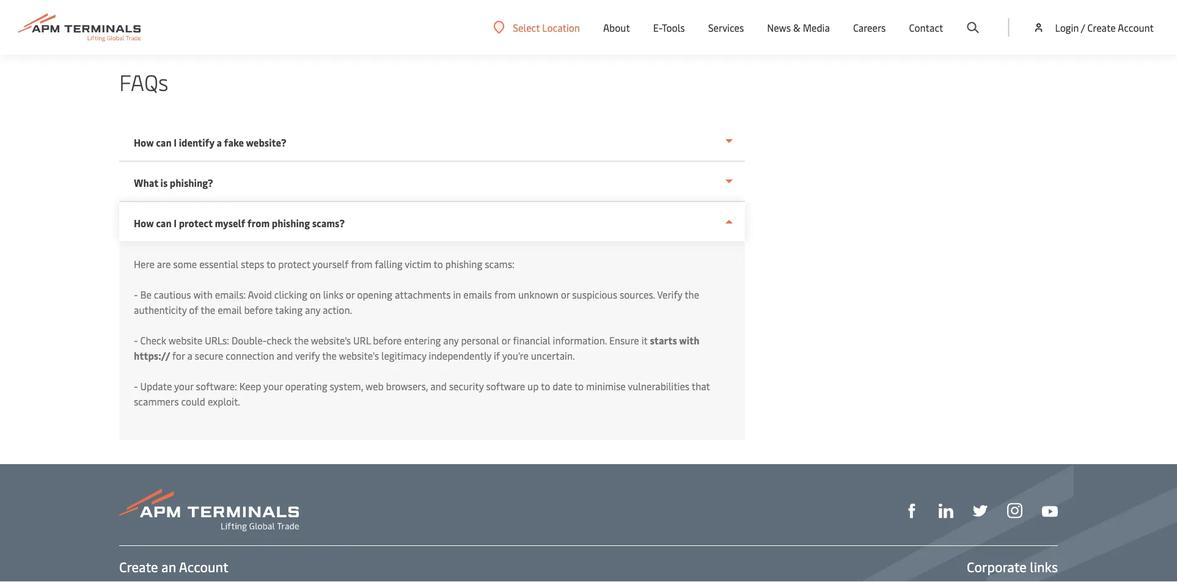 Task type: vqa. For each thing, say whether or not it's contained in the screenshot.
In
yes



Task type: describe. For each thing, give the bounding box(es) containing it.
instagram link
[[1007, 502, 1023, 519]]

select location
[[513, 21, 580, 34]]

vulnerabilities
[[628, 380, 690, 393]]

0 horizontal spatial your
[[174, 380, 194, 393]]

the right verify
[[685, 288, 699, 301]]

1 horizontal spatial before
[[373, 334, 402, 347]]

system,
[[330, 380, 363, 393]]

scams:
[[485, 258, 515, 271]]

careers button
[[853, 0, 886, 55]]

- update your software: keep your operating system, web browsers, and security software up to date to minimise vulnerabilities that scammers could exploit.
[[134, 380, 710, 408]]

about
[[603, 21, 630, 34]]

security
[[449, 380, 484, 393]]

opening
[[357, 288, 392, 301]]

local
[[710, 13, 732, 26]]

contact button
[[909, 0, 944, 55]]

- for - update your software: keep your operating system, web browsers, and security software up to date to minimise vulnerabilities that scammers could exploit.
[[134, 380, 138, 393]]

website
[[169, 334, 203, 347]]

news & media
[[767, 21, 830, 34]]

web
[[366, 380, 384, 393]]

faqs
[[119, 67, 168, 97]]

2 horizontal spatial or
[[561, 288, 570, 301]]

you tube link
[[1042, 503, 1058, 518]]

e-
[[653, 21, 662, 34]]

apmt footer logo image
[[119, 489, 299, 532]]

independently
[[429, 349, 492, 363]]

1 vertical spatial any
[[443, 334, 459, 347]]

linkedin image
[[939, 504, 954, 519]]

how can i identify a fake website?
[[134, 136, 287, 149]]

avoid
[[248, 288, 272, 301]]

can for identify
[[156, 136, 172, 149]]

how can i identify a fake website? button
[[119, 122, 745, 162]]

website's for legitimacy
[[339, 349, 379, 363]]

/
[[1081, 21, 1085, 34]]

ensure
[[609, 334, 639, 347]]

some
[[173, 258, 197, 271]]

links inside - be cautious with emails: avoid clicking on links or opening attachments in emails from unknown or suspicious sources. verify the authenticity of the email before taking any action.
[[323, 288, 344, 301]]

clicking
[[274, 288, 307, 301]]

- check website urls: double-check the website's url before entering any personal or financial information. ensure it
[[134, 334, 650, 347]]

corporate links
[[967, 558, 1058, 576]]

from inside - be cautious with emails: avoid clicking on links or opening attachments in emails from unknown or suspicious sources. verify the authenticity of the email before taking any action.
[[494, 288, 516, 301]]

is
[[161, 176, 168, 190]]

could
[[181, 395, 205, 408]]

e-tools
[[653, 21, 685, 34]]

youtube image
[[1042, 506, 1058, 517]]

your inside contact your local apm terminals facility
[[688, 13, 708, 26]]

1 vertical spatial account
[[179, 558, 229, 576]]

terminals
[[142, 28, 186, 41]]

verify
[[657, 288, 683, 301]]

&
[[794, 21, 801, 34]]

authenticity
[[134, 304, 187, 317]]

taking
[[275, 304, 303, 317]]

e-tools button
[[653, 0, 685, 55]]

apm
[[119, 28, 141, 41]]

update
[[140, 380, 172, 393]]

emails
[[464, 288, 492, 301]]

myself
[[215, 217, 245, 230]]

can for protect
[[156, 217, 172, 230]]

careers
[[853, 21, 886, 34]]

verify
[[295, 349, 320, 363]]

news & media button
[[767, 0, 830, 55]]

contact
[[652, 13, 686, 26]]

contact your local apm terminals facility
[[119, 13, 732, 41]]

how can i protect myself from phishing scams?
[[134, 217, 345, 230]]

email
[[218, 304, 242, 317]]

suspicious
[[572, 288, 617, 301]]

how can i protect myself from phishing scams? element
[[119, 241, 745, 440]]

and inside - update your software: keep your operating system, web browsers, and security software up to date to minimise vulnerabilities that scammers could exploit.
[[430, 380, 447, 393]]

https://
[[134, 349, 170, 363]]

1 horizontal spatial phishing
[[446, 258, 483, 271]]

facility
[[189, 28, 221, 41]]

location
[[542, 21, 580, 34]]

emails:
[[215, 288, 246, 301]]

select location button
[[494, 21, 580, 34]]

steps
[[241, 258, 264, 271]]

identify
[[179, 136, 214, 149]]

keep
[[240, 380, 261, 393]]

check
[[140, 334, 166, 347]]

contact
[[909, 21, 944, 34]]

falling
[[375, 258, 403, 271]]

to right victim
[[434, 258, 443, 271]]

login
[[1055, 21, 1079, 34]]

select
[[513, 21, 540, 34]]

about button
[[603, 0, 630, 55]]

0 horizontal spatial a
[[187, 349, 192, 363]]

contact your local apm terminals facility link
[[119, 13, 732, 41]]

essential
[[199, 258, 238, 271]]

unknown
[[518, 288, 559, 301]]

software
[[486, 380, 525, 393]]

an
[[161, 558, 176, 576]]

are
[[157, 258, 171, 271]]

1 horizontal spatial from
[[351, 258, 373, 271]]

how can i protect myself from phishing scams? button
[[119, 202, 745, 241]]

fake
[[224, 136, 244, 149]]

news
[[767, 21, 791, 34]]

check
[[267, 334, 292, 347]]

phishing inside dropdown button
[[272, 217, 310, 230]]

browsers,
[[386, 380, 428, 393]]

yourself
[[313, 258, 349, 271]]



Task type: locate. For each thing, give the bounding box(es) containing it.
phishing left scams?
[[272, 217, 310, 230]]

2 how from the top
[[134, 217, 154, 230]]

1 horizontal spatial or
[[502, 334, 511, 347]]

can down the is
[[156, 217, 172, 230]]

a right for on the left bottom of the page
[[187, 349, 192, 363]]

- inside - be cautious with emails: avoid clicking on links or opening attachments in emails from unknown or suspicious sources. verify the authenticity of the email before taking any action.
[[134, 288, 138, 301]]

can
[[156, 136, 172, 149], [156, 217, 172, 230]]

protect
[[179, 217, 213, 230], [278, 258, 310, 271]]

create right /
[[1088, 21, 1116, 34]]

to right steps
[[267, 258, 276, 271]]

the up the verify
[[294, 334, 309, 347]]

i for protect
[[174, 217, 177, 230]]

the right the verify
[[322, 349, 337, 363]]

2 - from the top
[[134, 334, 138, 347]]

twitter image
[[973, 504, 988, 519]]

2 vertical spatial -
[[134, 380, 138, 393]]

instagram image
[[1007, 504, 1023, 519]]

urls:
[[205, 334, 229, 347]]

0 vertical spatial create
[[1088, 21, 1116, 34]]

i inside how can i identify a fake website? dropdown button
[[174, 136, 177, 149]]

from inside dropdown button
[[247, 217, 270, 230]]

legitimacy
[[381, 349, 427, 363]]

links right corporate
[[1030, 558, 1058, 576]]

entering
[[404, 334, 441, 347]]

- for - check website urls: double-check the website's url before entering any personal or financial information. ensure it
[[134, 334, 138, 347]]

starts with https://
[[134, 334, 700, 363]]

your right the "keep" on the left of the page
[[263, 380, 283, 393]]

cautious
[[154, 288, 191, 301]]

i for identify
[[174, 136, 177, 149]]

and down check
[[277, 349, 293, 363]]

any down on
[[305, 304, 320, 317]]

1 vertical spatial i
[[174, 217, 177, 230]]

1 horizontal spatial with
[[679, 334, 700, 347]]

1 vertical spatial -
[[134, 334, 138, 347]]

a
[[217, 136, 222, 149], [187, 349, 192, 363]]

0 vertical spatial protect
[[179, 217, 213, 230]]

1 vertical spatial create
[[119, 558, 158, 576]]

how for how can i protect myself from phishing scams?
[[134, 217, 154, 230]]

with inside starts with https://
[[679, 334, 700, 347]]

0 vertical spatial from
[[247, 217, 270, 230]]

0 horizontal spatial links
[[323, 288, 344, 301]]

shape link
[[905, 502, 919, 519]]

0 horizontal spatial protect
[[179, 217, 213, 230]]

if
[[494, 349, 500, 363]]

with right starts
[[679, 334, 700, 347]]

tools
[[662, 21, 685, 34]]

uncertain.
[[531, 349, 575, 363]]

before up for a secure connection and verify the website's legitimacy independently if you're uncertain.
[[373, 334, 402, 347]]

website's for url
[[311, 334, 351, 347]]

create left an
[[119, 558, 158, 576]]

services button
[[708, 0, 744, 55]]

0 horizontal spatial with
[[193, 288, 213, 301]]

information.
[[553, 334, 607, 347]]

before
[[244, 304, 273, 317], [373, 334, 402, 347]]

the right 'of'
[[201, 304, 215, 317]]

account right an
[[179, 558, 229, 576]]

on
[[310, 288, 321, 301]]

how for how can i identify a fake website?
[[134, 136, 154, 149]]

1 vertical spatial and
[[430, 380, 447, 393]]

any inside - be cautious with emails: avoid clicking on links or opening attachments in emails from unknown or suspicious sources. verify the authenticity of the email before taking any action.
[[305, 304, 320, 317]]

any up independently
[[443, 334, 459, 347]]

website's up the verify
[[311, 334, 351, 347]]

1 vertical spatial phishing
[[446, 258, 483, 271]]

3 - from the top
[[134, 380, 138, 393]]

0 vertical spatial and
[[277, 349, 293, 363]]

it
[[642, 334, 648, 347]]

1 i from the top
[[174, 136, 177, 149]]

2 can from the top
[[156, 217, 172, 230]]

linkedin__x28_alt_x29__3_ link
[[939, 502, 954, 519]]

- for - be cautious with emails: avoid clicking on links or opening attachments in emails from unknown or suspicious sources. verify the authenticity of the email before taking any action.
[[134, 288, 138, 301]]

exploit.
[[208, 395, 240, 408]]

0 vertical spatial before
[[244, 304, 273, 317]]

scammers
[[134, 395, 179, 408]]

2 i from the top
[[174, 217, 177, 230]]

you're
[[502, 349, 529, 363]]

from right emails
[[494, 288, 516, 301]]

protect inside dropdown button
[[179, 217, 213, 230]]

- inside - update your software: keep your operating system, web browsers, and security software up to date to minimise vulnerabilities that scammers could exploit.
[[134, 380, 138, 393]]

1 can from the top
[[156, 136, 172, 149]]

sources.
[[620, 288, 655, 301]]

- left update
[[134, 380, 138, 393]]

1 vertical spatial before
[[373, 334, 402, 347]]

how
[[134, 136, 154, 149], [134, 217, 154, 230]]

account right /
[[1118, 21, 1154, 34]]

operating
[[285, 380, 327, 393]]

login / create account
[[1055, 21, 1154, 34]]

services
[[708, 21, 744, 34]]

website's
[[311, 334, 351, 347], [339, 349, 379, 363]]

0 vertical spatial how
[[134, 136, 154, 149]]

of
[[189, 304, 199, 317]]

before inside - be cautious with emails: avoid clicking on links or opening attachments in emails from unknown or suspicious sources. verify the authenticity of the email before taking any action.
[[244, 304, 273, 317]]

your left local
[[688, 13, 708, 26]]

fill 44 link
[[973, 502, 988, 519]]

0 vertical spatial i
[[174, 136, 177, 149]]

or up you're
[[502, 334, 511, 347]]

media
[[803, 21, 830, 34]]

1 horizontal spatial create
[[1088, 21, 1116, 34]]

phishing up in
[[446, 258, 483, 271]]

2 vertical spatial from
[[494, 288, 516, 301]]

or up action.
[[346, 288, 355, 301]]

0 horizontal spatial or
[[346, 288, 355, 301]]

minimise
[[586, 380, 626, 393]]

with inside - be cautious with emails: avoid clicking on links or opening attachments in emails from unknown or suspicious sources. verify the authenticity of the email before taking any action.
[[193, 288, 213, 301]]

create
[[1088, 21, 1116, 34], [119, 558, 158, 576]]

1 horizontal spatial and
[[430, 380, 447, 393]]

victim
[[405, 258, 432, 271]]

1 horizontal spatial any
[[443, 334, 459, 347]]

protect up "clicking"
[[278, 258, 310, 271]]

1 vertical spatial website's
[[339, 349, 379, 363]]

before down avoid
[[244, 304, 273, 317]]

0 vertical spatial phishing
[[272, 217, 310, 230]]

- left check at the left of page
[[134, 334, 138, 347]]

1 horizontal spatial a
[[217, 136, 222, 149]]

2 horizontal spatial your
[[688, 13, 708, 26]]

0 horizontal spatial create
[[119, 558, 158, 576]]

2 horizontal spatial from
[[494, 288, 516, 301]]

1 vertical spatial with
[[679, 334, 700, 347]]

1 horizontal spatial account
[[1118, 21, 1154, 34]]

personal
[[461, 334, 499, 347]]

- be cautious with emails: avoid clicking on links or opening attachments in emails from unknown or suspicious sources. verify the authenticity of the email before taking any action.
[[134, 288, 699, 317]]

i left identify
[[174, 136, 177, 149]]

0 horizontal spatial any
[[305, 304, 320, 317]]

1 vertical spatial can
[[156, 217, 172, 230]]

1 vertical spatial how
[[134, 217, 154, 230]]

attachments
[[395, 288, 451, 301]]

be
[[140, 288, 152, 301]]

action.
[[323, 304, 352, 317]]

0 vertical spatial account
[[1118, 21, 1154, 34]]

0 vertical spatial can
[[156, 136, 172, 149]]

i inside how can i protect myself from phishing scams? dropdown button
[[174, 217, 177, 230]]

what is phishing?
[[134, 176, 213, 190]]

from right myself
[[247, 217, 270, 230]]

1 horizontal spatial protect
[[278, 258, 310, 271]]

from left falling
[[351, 258, 373, 271]]

your up could
[[174, 380, 194, 393]]

1 - from the top
[[134, 288, 138, 301]]

i down what is phishing?
[[174, 217, 177, 230]]

the
[[685, 288, 699, 301], [201, 304, 215, 317], [294, 334, 309, 347], [322, 349, 337, 363]]

here
[[134, 258, 155, 271]]

url
[[353, 334, 371, 347]]

for
[[172, 349, 185, 363]]

a inside dropdown button
[[217, 136, 222, 149]]

or
[[346, 288, 355, 301], [561, 288, 570, 301], [502, 334, 511, 347]]

i
[[174, 136, 177, 149], [174, 217, 177, 230]]

software:
[[196, 380, 237, 393]]

website?
[[246, 136, 287, 149]]

0 horizontal spatial from
[[247, 217, 270, 230]]

facebook image
[[905, 504, 919, 519]]

from
[[247, 217, 270, 230], [351, 258, 373, 271], [494, 288, 516, 301]]

0 horizontal spatial and
[[277, 349, 293, 363]]

for a secure connection and verify the website's legitimacy independently if you're uncertain.
[[172, 349, 575, 363]]

0 horizontal spatial phishing
[[272, 217, 310, 230]]

any
[[305, 304, 320, 317], [443, 334, 459, 347]]

date
[[553, 380, 572, 393]]

double-
[[232, 334, 267, 347]]

1 vertical spatial protect
[[278, 258, 310, 271]]

and left security
[[430, 380, 447, 393]]

connection
[[226, 349, 274, 363]]

your
[[688, 13, 708, 26], [174, 380, 194, 393], [263, 380, 283, 393]]

1 vertical spatial from
[[351, 258, 373, 271]]

0 vertical spatial any
[[305, 304, 320, 317]]

0 vertical spatial a
[[217, 136, 222, 149]]

in
[[453, 288, 461, 301]]

1 vertical spatial links
[[1030, 558, 1058, 576]]

with up 'of'
[[193, 288, 213, 301]]

links up action.
[[323, 288, 344, 301]]

0 vertical spatial website's
[[311, 334, 351, 347]]

or right unknown
[[561, 288, 570, 301]]

how down the what
[[134, 217, 154, 230]]

0 horizontal spatial before
[[244, 304, 273, 317]]

to right up
[[541, 380, 550, 393]]

protect left myself
[[179, 217, 213, 230]]

how up the what
[[134, 136, 154, 149]]

what
[[134, 176, 158, 190]]

-
[[134, 288, 138, 301], [134, 334, 138, 347], [134, 380, 138, 393]]

1 how from the top
[[134, 136, 154, 149]]

0 vertical spatial links
[[323, 288, 344, 301]]

0 vertical spatial -
[[134, 288, 138, 301]]

to right date on the left
[[575, 380, 584, 393]]

0 vertical spatial with
[[193, 288, 213, 301]]

1 vertical spatial a
[[187, 349, 192, 363]]

login / create account link
[[1033, 0, 1154, 55]]

1 horizontal spatial your
[[263, 380, 283, 393]]

that
[[692, 380, 710, 393]]

with
[[193, 288, 213, 301], [679, 334, 700, 347]]

can left identify
[[156, 136, 172, 149]]

financial
[[513, 334, 551, 347]]

website's down url
[[339, 349, 379, 363]]

1 horizontal spatial links
[[1030, 558, 1058, 576]]

0 horizontal spatial account
[[179, 558, 229, 576]]

here are some essential steps to protect yourself from falling victim to phishing scams:
[[134, 258, 515, 271]]

- left be
[[134, 288, 138, 301]]

a left fake
[[217, 136, 222, 149]]



